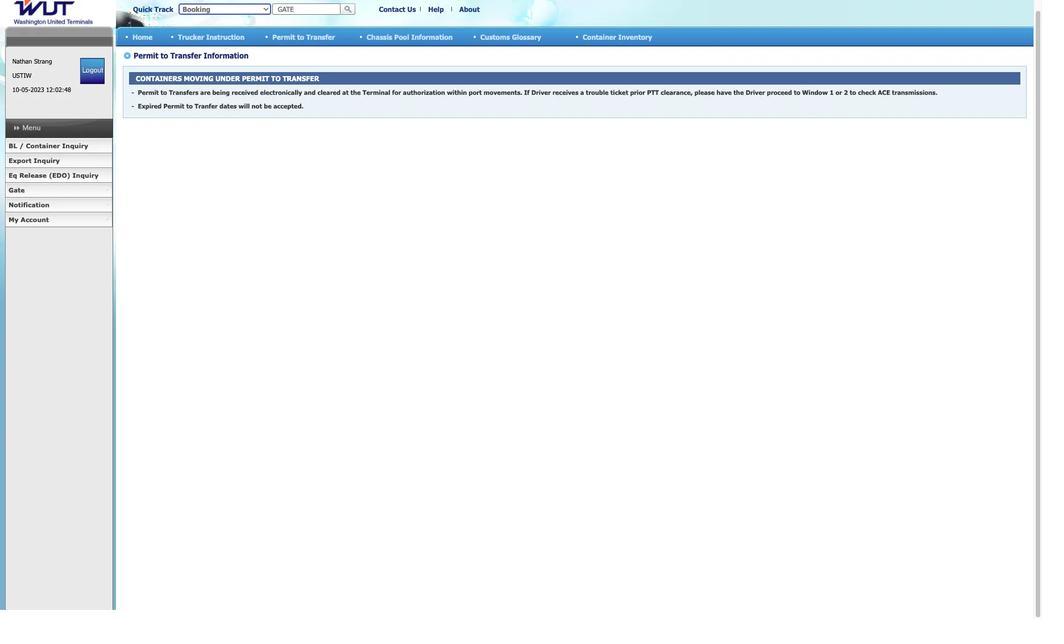 Task type: describe. For each thing, give the bounding box(es) containing it.
10-
[[12, 86, 21, 93]]

my account
[[9, 216, 49, 223]]

container inventory
[[583, 33, 652, 41]]

export inquiry link
[[5, 154, 113, 168]]

bl / container inquiry link
[[5, 139, 113, 154]]

permit to transfer
[[272, 33, 335, 41]]

transfer
[[306, 33, 335, 41]]

inquiry for (edo)
[[73, 172, 99, 179]]

inventory
[[618, 33, 652, 41]]

gate link
[[5, 183, 113, 198]]

us
[[407, 5, 416, 13]]

/
[[19, 142, 24, 150]]

help link
[[428, 5, 444, 13]]

inquiry for container
[[62, 142, 88, 150]]

permit
[[272, 33, 295, 41]]

help
[[428, 5, 444, 13]]

quick
[[133, 5, 152, 13]]

contact us
[[379, 5, 416, 13]]

customs
[[480, 33, 510, 41]]

eq release (edo) inquiry
[[9, 172, 99, 179]]

trucker instruction
[[178, 33, 245, 41]]

home
[[132, 33, 152, 41]]

05-
[[21, 86, 31, 93]]

my
[[9, 216, 19, 223]]

10-05-2023 12:02:48
[[12, 86, 71, 93]]

eq
[[9, 172, 17, 179]]

gate
[[9, 187, 25, 194]]

account
[[21, 216, 49, 223]]

login image
[[80, 58, 105, 84]]

glossary
[[512, 33, 541, 41]]

2023
[[30, 86, 44, 93]]

1 vertical spatial inquiry
[[34, 157, 60, 164]]

0 vertical spatial container
[[583, 33, 616, 41]]

nathan
[[12, 57, 32, 65]]

trucker
[[178, 33, 204, 41]]



Task type: locate. For each thing, give the bounding box(es) containing it.
container left "inventory"
[[583, 33, 616, 41]]

export inquiry
[[9, 157, 60, 164]]

None text field
[[272, 3, 341, 15]]

ustiw
[[12, 72, 32, 79]]

chassis
[[367, 33, 392, 41]]

instruction
[[206, 33, 245, 41]]

about link
[[459, 5, 480, 13]]

12:02:48
[[46, 86, 71, 93]]

0 vertical spatial inquiry
[[62, 142, 88, 150]]

information
[[411, 33, 453, 41]]

inquiry
[[62, 142, 88, 150], [34, 157, 60, 164], [73, 172, 99, 179]]

(edo)
[[49, 172, 70, 179]]

track
[[154, 5, 173, 13]]

notification
[[9, 201, 49, 209]]

contact us link
[[379, 5, 416, 13]]

nathan strang
[[12, 57, 52, 65]]

notification link
[[5, 198, 113, 213]]

quick track
[[133, 5, 173, 13]]

1 horizontal spatial container
[[583, 33, 616, 41]]

customs glossary
[[480, 33, 541, 41]]

release
[[19, 172, 47, 179]]

container
[[583, 33, 616, 41], [26, 142, 60, 150]]

1 vertical spatial container
[[26, 142, 60, 150]]

about
[[459, 5, 480, 13]]

my account link
[[5, 213, 113, 227]]

export
[[9, 157, 32, 164]]

inquiry right the (edo)
[[73, 172, 99, 179]]

contact
[[379, 5, 405, 13]]

0 horizontal spatial container
[[26, 142, 60, 150]]

chassis pool information
[[367, 33, 453, 41]]

container up export inquiry
[[26, 142, 60, 150]]

bl
[[9, 142, 17, 150]]

inquiry down the bl / container inquiry
[[34, 157, 60, 164]]

eq release (edo) inquiry link
[[5, 168, 113, 183]]

to
[[297, 33, 304, 41]]

2 vertical spatial inquiry
[[73, 172, 99, 179]]

pool
[[394, 33, 409, 41]]

strang
[[34, 57, 52, 65]]

bl / container inquiry
[[9, 142, 88, 150]]

inquiry up export inquiry link
[[62, 142, 88, 150]]



Task type: vqa. For each thing, say whether or not it's contained in the screenshot.
16-
no



